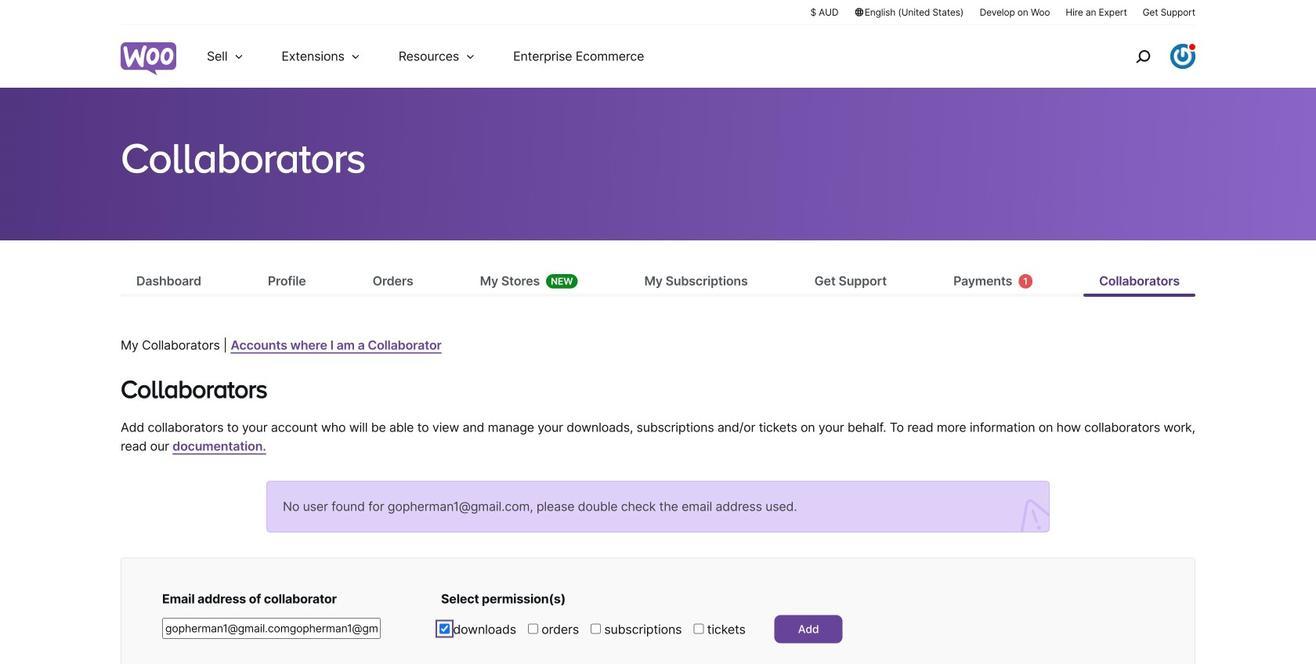 Task type: locate. For each thing, give the bounding box(es) containing it.
None checkbox
[[439, 624, 450, 634], [528, 624, 538, 634], [591, 624, 601, 634], [694, 624, 704, 634], [439, 624, 450, 634], [528, 624, 538, 634], [591, 624, 601, 634], [694, 624, 704, 634]]

search image
[[1130, 44, 1155, 69]]



Task type: vqa. For each thing, say whether or not it's contained in the screenshot.
Service navigation menu element
yes



Task type: describe. For each thing, give the bounding box(es) containing it.
open account menu image
[[1170, 44, 1195, 69]]

service navigation menu element
[[1102, 31, 1195, 82]]



